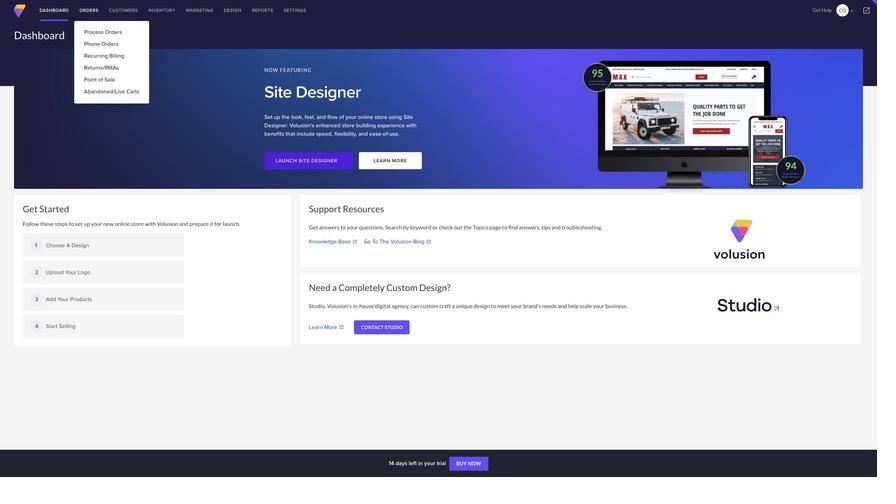 Task type: describe. For each thing, give the bounding box(es) containing it.
it
[[210, 221, 214, 227]]

knowledge base link
[[309, 238, 363, 246]]

site designer
[[265, 79, 361, 104]]

0 vertical spatial site
[[265, 79, 292, 104]]

1 vertical spatial dashboard
[[14, 29, 65, 41]]

and left prepare
[[179, 221, 188, 227]]

and down building
[[359, 130, 368, 138]]

look,
[[291, 113, 303, 121]]

returns/rmas
[[84, 64, 119, 72]]

benefits
[[265, 130, 284, 138]]

0 horizontal spatial up
[[84, 221, 90, 227]]

your inside set up the look, feel, and flow of your online store using site designer: volusion's enhanced store building experience with benefits that include speed, flexibility, and ease-of-use.
[[346, 113, 357, 121]]

or
[[433, 224, 438, 231]]

find
[[509, 224, 518, 231]]

logo
[[78, 269, 90, 277]]

0 horizontal spatial a
[[332, 282, 337, 294]]

95 google lighthouse desktop page speed
[[589, 67, 607, 85]]

launch
[[276, 157, 297, 164]]

by
[[403, 224, 409, 231]]

keyword
[[410, 224, 432, 231]]

site inside set up the look, feel, and flow of your online store using site designer: volusion's enhanced store building experience with benefits that include speed, flexibility, and ease-of-use.
[[404, 113, 413, 121]]

include
[[297, 130, 315, 138]]

lighthouse for 94
[[790, 173, 799, 175]]

blog
[[413, 238, 425, 246]]

topics
[[473, 224, 489, 231]]

buy now link
[[450, 458, 489, 472]]

94 google lighthouse mobile page speed
[[783, 160, 800, 178]]

set
[[75, 221, 83, 227]]

selling
[[59, 322, 76, 331]]

enhanced
[[316, 122, 341, 130]]

in-
[[353, 303, 360, 310]]

carts
[[126, 88, 139, 96]]

your up base
[[347, 224, 358, 231]]

billing
[[109, 52, 125, 60]]

days
[[396, 460, 408, 468]]

process orders
[[84, 28, 122, 36]]

4
[[35, 323, 38, 331]]

learn more
[[374, 157, 407, 164]]

needs
[[543, 303, 557, 310]]

more
[[392, 157, 407, 164]]

designer
[[296, 79, 361, 104]]

your right meet
[[511, 303, 522, 310]]

meet
[[497, 303, 510, 310]]

page
[[490, 224, 501, 231]]

a
[[66, 242, 70, 250]]


[[863, 6, 871, 15]]

2 vertical spatial store
[[131, 221, 144, 227]]

can
[[411, 303, 419, 310]]

products
[[70, 296, 92, 304]]

1 horizontal spatial volusion's
[[327, 303, 352, 310]]


[[849, 8, 856, 14]]

support resources
[[309, 204, 384, 215]]

buy
[[457, 461, 467, 467]]

buy now
[[457, 461, 482, 467]]

started
[[39, 204, 69, 215]]

orders for process orders
[[105, 28, 122, 36]]

add your products
[[46, 296, 92, 304]]

set up the look, feel, and flow of your online store using site designer: volusion's enhanced store building experience with benefits that include speed, flexibility, and ease-of-use.
[[265, 113, 417, 138]]

the inside set up the look, feel, and flow of your online store using site designer: volusion's enhanced store building experience with benefits that include speed, flexibility, and ease-of-use.
[[282, 113, 290, 121]]

your right in
[[424, 460, 436, 468]]

recurring billing
[[84, 52, 125, 60]]

custom
[[421, 303, 439, 310]]

craft
[[440, 303, 451, 310]]

business.
[[606, 303, 628, 310]]

contact studio
[[361, 325, 403, 331]]

use.
[[390, 130, 400, 138]]

co
[[839, 7, 847, 13]]

settings
[[284, 7, 307, 14]]

brand's
[[523, 303, 542, 310]]

1 horizontal spatial the
[[464, 224, 472, 231]]

troubleshooting.
[[562, 224, 603, 231]]

using
[[389, 113, 402, 121]]

flexibility,
[[335, 130, 357, 138]]

now
[[468, 461, 482, 467]]

learn more link
[[309, 324, 344, 332]]

answers,
[[519, 224, 541, 231]]

help
[[568, 303, 579, 310]]

building
[[356, 122, 376, 130]]

digital
[[375, 303, 391, 310]]

speed for 95
[[601, 83, 607, 85]]

phone
[[84, 40, 100, 48]]

0 vertical spatial orders
[[80, 7, 99, 14]]

of inside set up the look, feel, and flow of your online store using site designer: volusion's enhanced store building experience with benefits that include speed, flexibility, and ease-of-use.
[[339, 113, 344, 121]]

go
[[364, 238, 371, 246]]

to left set
[[69, 221, 74, 227]]

designer:
[[265, 122, 288, 130]]

knowledge
[[309, 238, 337, 246]]

need
[[309, 282, 331, 294]]

point of sale link
[[74, 74, 149, 85]]

recurring
[[84, 52, 108, 60]]

up inside set up the look, feel, and flow of your online store using site designer: volusion's enhanced store building experience with benefits that include speed, flexibility, and ease-of-use.
[[274, 113, 280, 121]]

featuring
[[280, 67, 312, 73]]

speed for 94
[[794, 176, 800, 178]]

flow
[[328, 113, 338, 121]]



Task type: locate. For each thing, give the bounding box(es) containing it.
tips
[[542, 224, 551, 231]]

lighthouse for 95
[[596, 80, 606, 82]]

design
[[224, 7, 242, 14], [72, 242, 89, 250]]

site right the using
[[404, 113, 413, 121]]

your left the new
[[91, 221, 102, 227]]

0 vertical spatial get
[[813, 7, 821, 13]]

point
[[84, 76, 97, 84]]

of right flow
[[339, 113, 344, 121]]

0 vertical spatial your
[[65, 269, 76, 277]]

0 vertical spatial page
[[597, 83, 601, 85]]

1 vertical spatial the
[[464, 224, 472, 231]]

volusion's left in-
[[327, 303, 352, 310]]

lighthouse
[[596, 80, 606, 82], [790, 173, 799, 175]]

design right 'a'
[[72, 242, 89, 250]]

orders up the "process"
[[80, 7, 99, 14]]

0 vertical spatial design
[[224, 7, 242, 14]]

your up building
[[346, 113, 357, 121]]

1 vertical spatial online
[[115, 221, 130, 227]]

95
[[592, 67, 604, 79]]

up up designer:
[[274, 113, 280, 121]]

learn
[[374, 157, 391, 164]]

and left help
[[558, 303, 567, 310]]

google up 'desktop'
[[590, 80, 596, 82]]

0 vertical spatial of
[[98, 76, 103, 84]]

94
[[785, 160, 797, 172]]

to left find
[[502, 224, 508, 231]]

get for get answers to your questions. search by keyword or check out the topics page to find answers, tips and troubleshooting.
[[309, 224, 318, 231]]

page right "mobile" at the top of page
[[790, 176, 794, 178]]

online right the new
[[115, 221, 130, 227]]

go to the volusion blog link
[[364, 238, 437, 246]]

1 vertical spatial volusion
[[391, 238, 412, 246]]

of
[[98, 76, 103, 84], [339, 113, 344, 121]]

in
[[418, 460, 423, 468]]

with inside set up the look, feel, and flow of your online store using site designer: volusion's enhanced store building experience with benefits that include speed, flexibility, and ease-of-use.
[[406, 122, 417, 130]]

page inside 95 google lighthouse desktop page speed
[[597, 83, 601, 85]]

0 horizontal spatial online
[[115, 221, 130, 227]]

orders for phone orders
[[101, 40, 119, 48]]

left
[[409, 460, 417, 468]]

google inside 95 google lighthouse desktop page speed
[[590, 80, 596, 82]]

support
[[309, 204, 341, 215]]

steps
[[55, 221, 68, 227]]

upload your logo
[[46, 269, 90, 277]]

1 horizontal spatial store
[[342, 122, 355, 130]]

your right scale
[[593, 303, 605, 310]]

learn
[[309, 324, 323, 332]]

volusion down by
[[391, 238, 412, 246]]

1 vertical spatial a
[[452, 303, 455, 310]]

get answers to your questions. search by keyword or check out the topics page to find answers, tips and troubleshooting.
[[309, 224, 603, 231]]

for
[[215, 221, 222, 227]]

0 horizontal spatial of
[[98, 76, 103, 84]]

1 vertical spatial with
[[145, 221, 156, 227]]

orders up phone orders link
[[105, 28, 122, 36]]

phone orders
[[84, 40, 119, 48]]

these
[[40, 221, 54, 227]]

0 horizontal spatial get
[[23, 204, 38, 215]]

that
[[286, 130, 295, 138]]

online inside set up the look, feel, and flow of your online store using site designer: volusion's enhanced store building experience with benefits that include speed, flexibility, and ease-of-use.
[[358, 113, 373, 121]]

google for 94
[[783, 173, 789, 175]]

1 horizontal spatial up
[[274, 113, 280, 121]]

store up flexibility, in the left of the page
[[342, 122, 355, 130]]

0 vertical spatial up
[[274, 113, 280, 121]]

of left sale at left
[[98, 76, 103, 84]]

get left help
[[813, 7, 821, 13]]

to right answers on the top
[[341, 224, 346, 231]]

0 vertical spatial with
[[406, 122, 417, 130]]

0 vertical spatial the
[[282, 113, 290, 121]]

lighthouse down 94
[[790, 173, 799, 175]]

lighthouse inside 95 google lighthouse desktop page speed
[[596, 80, 606, 82]]

online
[[358, 113, 373, 121], [115, 221, 130, 227]]

now featuring
[[265, 67, 312, 73]]

need a completely custom design?
[[309, 282, 451, 294]]

page for 94
[[790, 176, 794, 178]]

0 horizontal spatial with
[[145, 221, 156, 227]]

contact studio link
[[354, 321, 410, 335]]

1 vertical spatial page
[[790, 176, 794, 178]]

prepare
[[190, 221, 209, 227]]

1 horizontal spatial speed
[[794, 176, 800, 178]]

online up building
[[358, 113, 373, 121]]

1 vertical spatial lighthouse
[[790, 173, 799, 175]]

1 horizontal spatial design
[[224, 7, 242, 14]]

page right 'desktop'
[[597, 83, 601, 85]]

get left answers on the top
[[309, 224, 318, 231]]

point of sale
[[84, 76, 115, 84]]

abandoned/live
[[84, 88, 125, 96]]

site down now
[[265, 79, 292, 104]]

knowledge base
[[309, 238, 351, 246]]

1 vertical spatial of
[[339, 113, 344, 121]]

0 vertical spatial dashboard
[[40, 7, 69, 14]]

answers
[[319, 224, 340, 231]]

the left look,
[[282, 113, 290, 121]]

google up "mobile" at the top of page
[[783, 173, 789, 175]]

up right set
[[84, 221, 90, 227]]

speed right "mobile" at the top of page
[[794, 176, 800, 178]]

desktop
[[589, 83, 596, 85]]

0 horizontal spatial site
[[265, 79, 292, 104]]

1 vertical spatial site
[[404, 113, 413, 121]]

0 horizontal spatial lighthouse
[[596, 80, 606, 82]]

upload
[[46, 269, 64, 277]]

completely
[[339, 282, 385, 294]]

volusion's up 'include'
[[290, 122, 315, 130]]

2 vertical spatial orders
[[101, 40, 119, 48]]

studio,
[[309, 303, 326, 310]]

search
[[385, 224, 402, 231]]

to
[[373, 238, 378, 246]]

choose a design
[[46, 242, 89, 250]]

start
[[46, 322, 57, 331]]

1 horizontal spatial a
[[452, 303, 455, 310]]

1 horizontal spatial google
[[783, 173, 789, 175]]

1 vertical spatial store
[[342, 122, 355, 130]]

0 vertical spatial a
[[332, 282, 337, 294]]

volusion's inside set up the look, feel, and flow of your online store using site designer: volusion's enhanced store building experience with benefits that include speed, flexibility, and ease-of-use.
[[290, 122, 315, 130]]

orders down process orders link
[[101, 40, 119, 48]]

the
[[282, 113, 290, 121], [464, 224, 472, 231]]

1 horizontal spatial with
[[406, 122, 417, 130]]

0 horizontal spatial page
[[597, 83, 601, 85]]

your for logo
[[65, 269, 76, 277]]

0 vertical spatial store
[[375, 113, 387, 121]]

co 
[[839, 7, 856, 14]]

1 vertical spatial orders
[[105, 28, 122, 36]]

0 vertical spatial lighthouse
[[596, 80, 606, 82]]

speed right 'desktop'
[[601, 83, 607, 85]]

0 horizontal spatial design
[[72, 242, 89, 250]]

0 horizontal spatial volusion
[[157, 221, 178, 227]]

0 vertical spatial speed
[[601, 83, 607, 85]]

1 vertical spatial volusion's
[[327, 303, 352, 310]]

3
[[35, 296, 38, 304]]

orders
[[80, 7, 99, 14], [105, 28, 122, 36], [101, 40, 119, 48]]

returns/rmas link
[[74, 62, 149, 74]]

sale
[[104, 76, 115, 84]]

and up enhanced
[[317, 113, 326, 121]]

your for products
[[58, 296, 69, 304]]

1 vertical spatial your
[[58, 296, 69, 304]]

dashboard link
[[34, 0, 74, 21]]

1 vertical spatial speed
[[794, 176, 800, 178]]

1 horizontal spatial volusion
[[391, 238, 412, 246]]

speed inside 95 google lighthouse desktop page speed
[[601, 83, 607, 85]]

follow
[[23, 221, 39, 227]]

0 vertical spatial online
[[358, 113, 373, 121]]

1 horizontal spatial lighthouse
[[790, 173, 799, 175]]

contact
[[361, 325, 384, 331]]

store right the new
[[131, 221, 144, 227]]

studio, volusion's in-house digital agency, can custom craft a unique design to meet your brand's needs and help scale your business.
[[309, 303, 628, 310]]

get for get started
[[23, 204, 38, 215]]

custom
[[387, 282, 418, 294]]

your right add on the left of the page
[[58, 296, 69, 304]]

with
[[406, 122, 417, 130], [145, 221, 156, 227]]

up
[[274, 113, 280, 121], [84, 221, 90, 227]]

a right craft
[[452, 303, 455, 310]]

to left meet
[[491, 303, 496, 310]]

process orders link
[[74, 27, 149, 38]]

1 vertical spatial up
[[84, 221, 90, 227]]

launch site designer
[[276, 157, 338, 164]]

speed inside '94 google lighthouse mobile page speed'
[[794, 176, 800, 178]]

google inside '94 google lighthouse mobile page speed'
[[783, 173, 789, 175]]

to
[[69, 221, 74, 227], [341, 224, 346, 231], [502, 224, 508, 231], [491, 303, 496, 310]]

your
[[65, 269, 76, 277], [58, 296, 69, 304]]

help
[[822, 7, 832, 13]]

page for 95
[[597, 83, 601, 85]]

add
[[46, 296, 56, 304]]

inventory
[[149, 7, 176, 14]]

1 horizontal spatial site
[[404, 113, 413, 121]]

a right need on the bottom
[[332, 282, 337, 294]]

start selling
[[46, 322, 76, 331]]

set
[[265, 113, 273, 121]]

1 vertical spatial get
[[23, 204, 38, 215]]

unique
[[456, 303, 473, 310]]

more
[[324, 324, 337, 332]]

customers
[[109, 7, 138, 14]]

2 horizontal spatial get
[[813, 7, 821, 13]]

lighthouse inside '94 google lighthouse mobile page speed'
[[790, 173, 799, 175]]

14
[[389, 460, 394, 468]]

scale
[[580, 303, 592, 310]]

get for get help
[[813, 7, 821, 13]]

lighthouse down 95
[[596, 80, 606, 82]]

1 vertical spatial google
[[783, 173, 789, 175]]

0 horizontal spatial store
[[131, 221, 144, 227]]

your
[[346, 113, 357, 121], [91, 221, 102, 227], [347, 224, 358, 231], [511, 303, 522, 310], [593, 303, 605, 310], [424, 460, 436, 468]]

design left reports on the top left of page
[[224, 7, 242, 14]]

2 vertical spatial get
[[309, 224, 318, 231]]

0 horizontal spatial volusion's
[[290, 122, 315, 130]]

volusion left prepare
[[157, 221, 178, 227]]

0 horizontal spatial speed
[[601, 83, 607, 85]]

0 vertical spatial volusion
[[157, 221, 178, 227]]

dashboard inside 'link'
[[40, 7, 69, 14]]

questions.
[[359, 224, 384, 231]]

1 horizontal spatial get
[[309, 224, 318, 231]]

0 vertical spatial volusion's
[[290, 122, 315, 130]]

 link
[[857, 0, 878, 21]]

0 horizontal spatial google
[[590, 80, 596, 82]]

launch.
[[223, 221, 240, 227]]

and right the tips at the top right of the page
[[552, 224, 561, 231]]

1 horizontal spatial online
[[358, 113, 373, 121]]

1 horizontal spatial of
[[339, 113, 344, 121]]

designer
[[312, 157, 338, 164]]

choose
[[46, 242, 65, 250]]

2 horizontal spatial store
[[375, 113, 387, 121]]

1 vertical spatial design
[[72, 242, 89, 250]]

google
[[590, 80, 596, 82], [783, 173, 789, 175]]

get up follow
[[23, 204, 38, 215]]

mobile
[[783, 176, 789, 178]]

store up experience
[[375, 113, 387, 121]]

design
[[474, 303, 490, 310]]

0 vertical spatial google
[[590, 80, 596, 82]]

your left logo
[[65, 269, 76, 277]]

1 horizontal spatial page
[[790, 176, 794, 178]]

0 horizontal spatial the
[[282, 113, 290, 121]]

volusion
[[157, 221, 178, 227], [391, 238, 412, 246]]

page
[[597, 83, 601, 85], [790, 176, 794, 178]]

the right out
[[464, 224, 472, 231]]

page inside '94 google lighthouse mobile page speed'
[[790, 176, 794, 178]]

reports
[[252, 7, 273, 14]]

go to the volusion blog
[[364, 238, 425, 246]]

google for 95
[[590, 80, 596, 82]]



Task type: vqa. For each thing, say whether or not it's contained in the screenshot.
help_outline corresponding to 637
no



